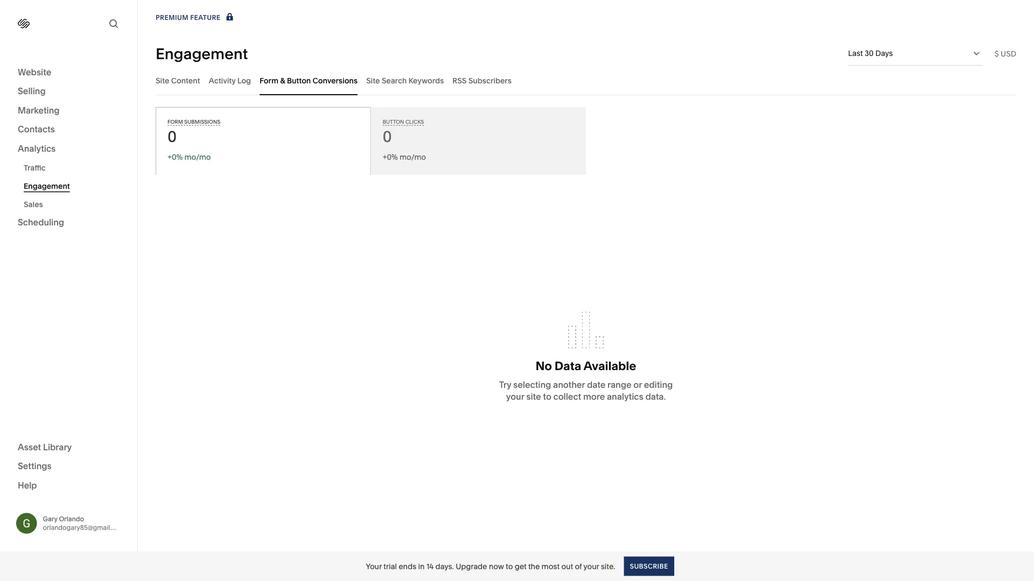 Task type: vqa. For each thing, say whether or not it's contained in the screenshot.
0% in BUTTON CLICKS 0 0% MO/MO
yes



Task type: describe. For each thing, give the bounding box(es) containing it.
of
[[575, 562, 582, 572]]

rss subscribers button
[[453, 66, 512, 95]]

engagement link
[[24, 177, 126, 195]]

traffic
[[24, 163, 46, 172]]

0% for form submissions 0 0% mo/mo
[[172, 153, 183, 162]]

library
[[43, 442, 72, 453]]

no data available
[[536, 359, 637, 373]]

button inside button
[[287, 76, 311, 85]]

last 30 days
[[848, 49, 893, 58]]

form for 0
[[168, 119, 183, 125]]

settings link
[[18, 461, 120, 474]]

your trial ends in 14 days. upgrade now to get the most out of your site.
[[366, 562, 616, 572]]

last
[[848, 49, 863, 58]]

or
[[634, 380, 642, 391]]

site search keywords
[[366, 76, 444, 85]]

site search keywords button
[[366, 66, 444, 95]]

content
[[171, 76, 200, 85]]

tab list containing site content
[[156, 66, 1017, 95]]

contacts link
[[18, 124, 120, 136]]

analytics
[[607, 392, 644, 403]]

14
[[427, 562, 434, 572]]

upgrade
[[456, 562, 487, 572]]

try
[[499, 380, 511, 391]]

trial
[[384, 562, 397, 572]]

form for button
[[260, 76, 278, 85]]

form submissions 0 0% mo/mo
[[168, 119, 220, 162]]

traffic link
[[24, 159, 126, 177]]

try selecting another date range or editing your site to collect more analytics data.
[[499, 380, 673, 403]]

analytics link
[[18, 143, 120, 155]]

your
[[366, 562, 382, 572]]

another
[[553, 380, 585, 391]]

help
[[18, 481, 37, 491]]

&
[[280, 76, 285, 85]]

$ usd
[[995, 49, 1017, 58]]

premium feature
[[156, 14, 221, 22]]

settings
[[18, 461, 52, 472]]

days.
[[436, 562, 454, 572]]

asset
[[18, 442, 41, 453]]

selling link
[[18, 85, 120, 98]]

help link
[[18, 480, 37, 492]]

activity log
[[209, 76, 251, 85]]

search
[[382, 76, 407, 85]]

sales
[[24, 200, 43, 209]]

feature
[[190, 14, 221, 22]]

0 for form submissions 0 0% mo/mo
[[168, 128, 177, 146]]

rss subscribers
[[453, 76, 512, 85]]

mo/mo for form submissions 0 0% mo/mo
[[185, 153, 211, 162]]

subscribe
[[630, 563, 669, 571]]

ends
[[399, 562, 417, 572]]

usd
[[1001, 49, 1017, 58]]

rss
[[453, 76, 467, 85]]

no
[[536, 359, 552, 373]]

orlandogary85@gmail.com
[[43, 524, 125, 532]]

1 vertical spatial engagement
[[24, 182, 70, 191]]

the
[[528, 562, 540, 572]]

scheduling link
[[18, 217, 120, 230]]

website
[[18, 67, 51, 77]]

premium feature button
[[156, 12, 236, 24]]



Task type: locate. For each thing, give the bounding box(es) containing it.
your inside try selecting another date range or editing your site to collect more analytics data.
[[506, 392, 524, 403]]

to left "get"
[[506, 562, 513, 572]]

0 for button clicks 0 0% mo/mo
[[383, 128, 392, 146]]

0 horizontal spatial engagement
[[24, 182, 70, 191]]

0 horizontal spatial 0
[[168, 128, 177, 146]]

get
[[515, 562, 527, 572]]

subscribers
[[469, 76, 512, 85]]

mo/mo down clicks
[[400, 153, 426, 162]]

2 0 from the left
[[383, 128, 392, 146]]

subscribe button
[[624, 557, 674, 577]]

your
[[506, 392, 524, 403], [584, 562, 599, 572]]

sales link
[[24, 195, 126, 214]]

1 horizontal spatial your
[[584, 562, 599, 572]]

form & button conversions button
[[260, 66, 358, 95]]

form left &
[[260, 76, 278, 85]]

0 vertical spatial engagement
[[156, 44, 248, 63]]

gary orlando orlandogary85@gmail.com
[[43, 516, 125, 532]]

2 mo/mo from the left
[[400, 153, 426, 162]]

0
[[168, 128, 177, 146], [383, 128, 392, 146]]

mo/mo inside form submissions 0 0% mo/mo
[[185, 153, 211, 162]]

button left clicks
[[383, 119, 404, 125]]

asset library
[[18, 442, 72, 453]]

site.
[[601, 562, 616, 572]]

form left submissions
[[168, 119, 183, 125]]

data.
[[646, 392, 666, 403]]

button
[[287, 76, 311, 85], [383, 119, 404, 125]]

0 horizontal spatial site
[[156, 76, 169, 85]]

mo/mo down submissions
[[185, 153, 211, 162]]

form inside button
[[260, 76, 278, 85]]

30
[[865, 49, 874, 58]]

scheduling
[[18, 217, 64, 228]]

marketing
[[18, 105, 60, 116]]

1 horizontal spatial engagement
[[156, 44, 248, 63]]

1 horizontal spatial 0%
[[387, 153, 398, 162]]

0 vertical spatial to
[[543, 392, 552, 403]]

analytics
[[18, 143, 56, 154]]

1 0% from the left
[[172, 153, 183, 162]]

clicks
[[406, 119, 424, 125]]

activity log button
[[209, 66, 251, 95]]

your down try at the bottom of page
[[506, 392, 524, 403]]

button right &
[[287, 76, 311, 85]]

site left the search
[[366, 76, 380, 85]]

2 0% from the left
[[387, 153, 398, 162]]

premium
[[156, 14, 189, 22]]

1 horizontal spatial form
[[260, 76, 278, 85]]

range
[[608, 380, 632, 391]]

form inside form submissions 0 0% mo/mo
[[168, 119, 183, 125]]

0 vertical spatial button
[[287, 76, 311, 85]]

0% inside form submissions 0 0% mo/mo
[[172, 153, 183, 162]]

asset library link
[[18, 442, 120, 454]]

log
[[237, 76, 251, 85]]

data
[[555, 359, 581, 373]]

in
[[418, 562, 425, 572]]

editing
[[644, 380, 673, 391]]

more
[[583, 392, 605, 403]]

contacts
[[18, 124, 55, 135]]

most
[[542, 562, 560, 572]]

your right of
[[584, 562, 599, 572]]

activity
[[209, 76, 236, 85]]

button inside button clicks 0 0% mo/mo
[[383, 119, 404, 125]]

0 vertical spatial your
[[506, 392, 524, 403]]

0 horizontal spatial your
[[506, 392, 524, 403]]

to right 'site'
[[543, 392, 552, 403]]

days
[[876, 49, 893, 58]]

0 horizontal spatial to
[[506, 562, 513, 572]]

selling
[[18, 86, 46, 96]]

selecting
[[513, 380, 551, 391]]

engagement
[[156, 44, 248, 63], [24, 182, 70, 191]]

2 site from the left
[[366, 76, 380, 85]]

orlando
[[59, 516, 84, 524]]

to
[[543, 392, 552, 403], [506, 562, 513, 572]]

marketing link
[[18, 105, 120, 117]]

mo/mo
[[185, 153, 211, 162], [400, 153, 426, 162]]

0 horizontal spatial 0%
[[172, 153, 183, 162]]

0 vertical spatial form
[[260, 76, 278, 85]]

mo/mo for button clicks 0 0% mo/mo
[[400, 153, 426, 162]]

1 vertical spatial your
[[584, 562, 599, 572]]

website link
[[18, 66, 120, 79]]

1 horizontal spatial button
[[383, 119, 404, 125]]

conversions
[[313, 76, 358, 85]]

0 horizontal spatial mo/mo
[[185, 153, 211, 162]]

date
[[587, 380, 606, 391]]

gary
[[43, 516, 57, 524]]

mo/mo inside button clicks 0 0% mo/mo
[[400, 153, 426, 162]]

keywords
[[409, 76, 444, 85]]

0 inside form submissions 0 0% mo/mo
[[168, 128, 177, 146]]

last 30 days button
[[848, 41, 983, 65]]

site content button
[[156, 66, 200, 95]]

button clicks 0 0% mo/mo
[[383, 119, 426, 162]]

form
[[260, 76, 278, 85], [168, 119, 183, 125]]

engagement up content
[[156, 44, 248, 63]]

site
[[156, 76, 169, 85], [366, 76, 380, 85]]

site content
[[156, 76, 200, 85]]

1 horizontal spatial to
[[543, 392, 552, 403]]

form & button conversions
[[260, 76, 358, 85]]

1 vertical spatial form
[[168, 119, 183, 125]]

1 horizontal spatial 0
[[383, 128, 392, 146]]

collect
[[554, 392, 581, 403]]

0% inside button clicks 0 0% mo/mo
[[387, 153, 398, 162]]

site left content
[[156, 76, 169, 85]]

to inside try selecting another date range or editing your site to collect more analytics data.
[[543, 392, 552, 403]]

site for site search keywords
[[366, 76, 380, 85]]

1 vertical spatial button
[[383, 119, 404, 125]]

1 vertical spatial to
[[506, 562, 513, 572]]

0 horizontal spatial form
[[168, 119, 183, 125]]

0 inside button clicks 0 0% mo/mo
[[383, 128, 392, 146]]

1 site from the left
[[156, 76, 169, 85]]

0% for button clicks 0 0% mo/mo
[[387, 153, 398, 162]]

now
[[489, 562, 504, 572]]

engagement down traffic
[[24, 182, 70, 191]]

tab list
[[156, 66, 1017, 95]]

submissions
[[184, 119, 220, 125]]

1 horizontal spatial site
[[366, 76, 380, 85]]

site inside 'button'
[[366, 76, 380, 85]]

site for site content
[[156, 76, 169, 85]]

1 mo/mo from the left
[[185, 153, 211, 162]]

site inside button
[[156, 76, 169, 85]]

available
[[584, 359, 637, 373]]

$
[[995, 49, 999, 58]]

out
[[562, 562, 573, 572]]

1 0 from the left
[[168, 128, 177, 146]]

site
[[526, 392, 541, 403]]

0 horizontal spatial button
[[287, 76, 311, 85]]

1 horizontal spatial mo/mo
[[400, 153, 426, 162]]



